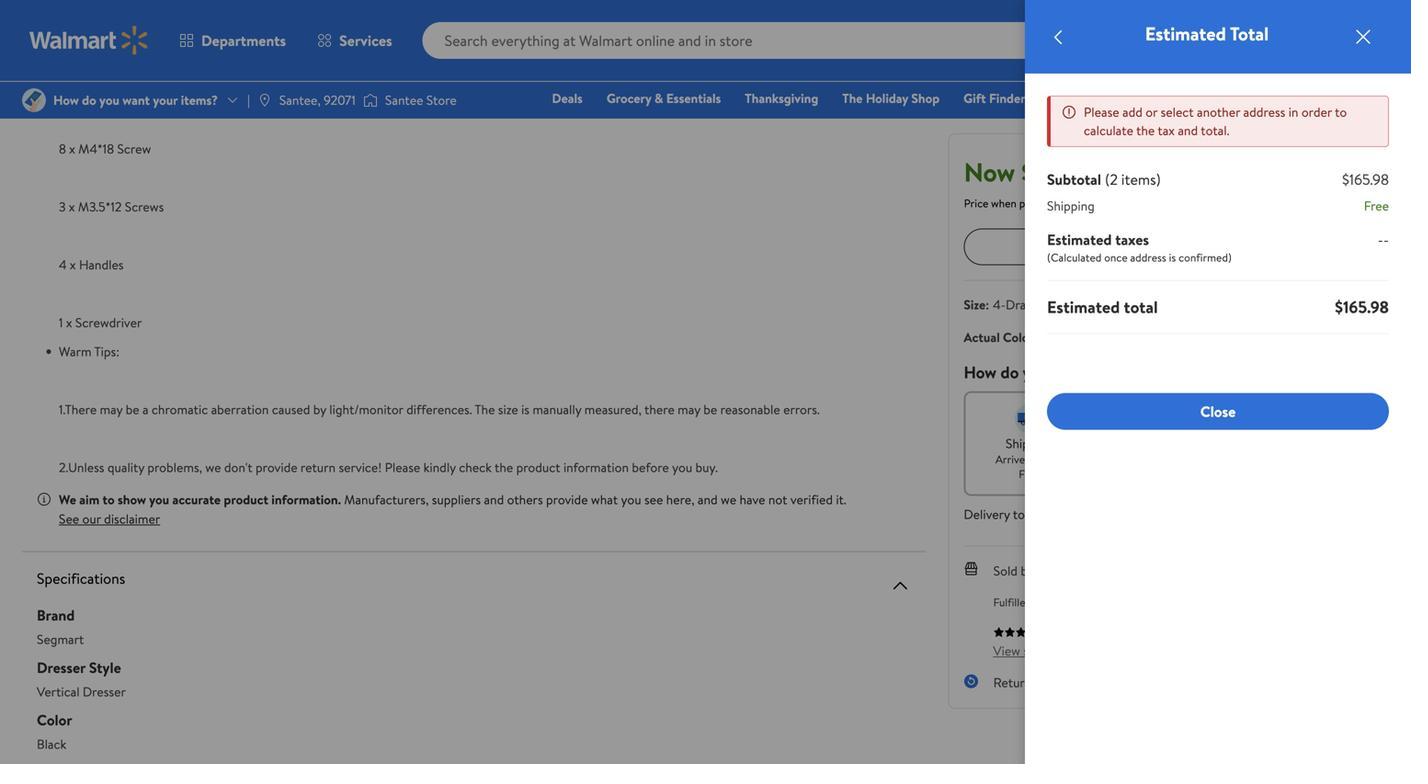 Task type: vqa. For each thing, say whether or not it's contained in the screenshot.
IS in Estimated Taxes (Calculated Once Address Is Confirmed)
yes



Task type: locate. For each thing, give the bounding box(es) containing it.
black down estimated total
[[1070, 328, 1100, 346]]

our
[[82, 510, 101, 528]]

1 horizontal spatial may
[[678, 400, 701, 418]]

manufacturers,
[[344, 491, 429, 508]]

the left holiday
[[843, 89, 863, 107]]

brand
[[37, 605, 75, 625]]

color down vertical
[[37, 710, 72, 730]]

and left others
[[484, 491, 504, 508]]

provide right the don't
[[256, 458, 298, 476]]

here,
[[666, 491, 695, 508]]

segmart
[[37, 630, 84, 648]]

2 be from the left
[[704, 400, 718, 418]]

0 vertical spatial 1
[[59, 24, 63, 42]]

we aim to show you accurate product information. manufacturers, suppliers and others provide what you see here, and we have not verified it. see our disclaimer
[[59, 491, 847, 528]]

not
[[769, 491, 788, 508]]

2 horizontal spatial to
[[1336, 103, 1348, 121]]

0 vertical spatial is
[[1170, 250, 1177, 265]]

and right "here,"
[[698, 491, 718, 508]]

by right fulfilled
[[1034, 594, 1045, 610]]

shipping down "intent image for shipping"
[[1006, 434, 1054, 452]]

1 horizontal spatial the
[[843, 89, 863, 107]]

0 vertical spatial estimated
[[1146, 21, 1227, 46]]

1 horizontal spatial is
[[1170, 250, 1177, 265]]

actual color
[[964, 328, 1034, 346]]

screws right the m3.5*12
[[125, 198, 164, 216]]

actual
[[964, 328, 1000, 346]]

free up --
[[1365, 197, 1390, 215]]

0 horizontal spatial color
[[37, 710, 72, 730]]

1 horizontal spatial please
[[1084, 103, 1120, 121]]

shipping arrives nov 17 free
[[996, 434, 1064, 482]]

be left a
[[126, 400, 139, 418]]

please up the calculate
[[1084, 103, 1120, 121]]

may right the 1.there
[[100, 400, 123, 418]]

0 vertical spatial we
[[205, 458, 221, 476]]

gift finder
[[964, 89, 1026, 107]]

you right show
[[149, 491, 169, 508]]

0 horizontal spatial black
[[37, 735, 66, 753]]

dresser up the 28 x m5*50 screws
[[132, 24, 175, 42]]

1 x screwdriver
[[59, 313, 142, 331]]

we left the don't
[[205, 458, 221, 476]]

select
[[1161, 103, 1194, 121]]

buy.
[[696, 458, 718, 476]]

2 may from the left
[[678, 400, 701, 418]]

2 button
[[1338, 18, 1395, 63]]

be left "reasonable"
[[704, 400, 718, 418]]

we left have at right
[[721, 491, 737, 508]]

shop right holiday
[[912, 89, 940, 107]]

0 vertical spatial black
[[1070, 328, 1100, 346]]

1 vertical spatial color
[[37, 710, 72, 730]]

items)
[[1122, 169, 1161, 189]]

toy shop link
[[1128, 88, 1195, 108]]

1 horizontal spatial color
[[1003, 328, 1034, 346]]

1 vertical spatial the
[[495, 458, 513, 476]]

check
[[459, 458, 492, 476]]

2 - from the left
[[1384, 229, 1390, 250]]

walmart+
[[1327, 115, 1381, 133]]

2 vertical spatial estimated
[[1048, 296, 1120, 319]]

by for sold
[[1021, 562, 1034, 580]]

estimated inside estimated taxes (calculated once address is confirmed)
[[1048, 229, 1112, 250]]

you
[[1023, 361, 1049, 384], [672, 458, 693, 476], [149, 491, 169, 508], [621, 491, 642, 508]]

to
[[1336, 103, 1348, 121], [103, 491, 115, 508], [1013, 505, 1025, 523]]

1 vertical spatial dresser
[[37, 657, 86, 678]]

0 vertical spatial address
[[1244, 103, 1286, 121]]

a
[[143, 400, 149, 418]]

gift finder link
[[956, 88, 1034, 108]]

0 horizontal spatial free
[[1019, 466, 1041, 482]]

see our disclaimer button
[[59, 510, 160, 528]]

1 up 28
[[59, 24, 63, 42]]

0 vertical spatial shipping
[[1048, 197, 1095, 215]]

chromatic
[[152, 400, 208, 418]]

1 horizontal spatial address
[[1244, 103, 1286, 121]]

to right aim
[[103, 491, 115, 508]]

1 horizontal spatial shop
[[1158, 89, 1186, 107]]

0 vertical spatial drawer
[[88, 24, 129, 42]]

1 horizontal spatial provide
[[546, 491, 588, 508]]

2 vertical spatial by
[[1034, 594, 1045, 610]]

0 horizontal spatial the
[[475, 400, 495, 418]]

x
[[66, 24, 72, 42], [76, 82, 82, 100], [69, 140, 75, 158], [69, 198, 75, 216], [70, 256, 76, 273], [66, 313, 72, 331]]

information up policy
[[1057, 642, 1122, 660]]

tips:
[[94, 342, 120, 360]]

address
[[1244, 103, 1286, 121], [1131, 250, 1167, 265]]

0 horizontal spatial delivery
[[964, 505, 1010, 523]]

2 vertical spatial dresser
[[83, 683, 126, 701]]

1 horizontal spatial delivery
[[1285, 434, 1331, 452]]

product up others
[[516, 458, 561, 476]]

x right 8
[[69, 140, 75, 158]]

$165.98 for subtotal
[[1343, 169, 1390, 189]]

estimated total dialog
[[1025, 0, 1412, 764]]

quality
[[107, 458, 144, 476]]

your
[[1092, 361, 1124, 384]]

provide
[[256, 458, 298, 476], [546, 491, 588, 508]]

0 vertical spatial the
[[1137, 121, 1155, 139]]

4- right :
[[993, 295, 1006, 313]]

x right "3" at the left top of page
[[69, 198, 75, 216]]

return
[[301, 458, 336, 476]]

1 may from the left
[[100, 400, 123, 418]]

0 vertical spatial 4-
[[75, 24, 88, 42]]

delivery for delivery to
[[964, 505, 1010, 523]]

by right sold
[[1021, 562, 1034, 580]]

1 vertical spatial 4-
[[993, 295, 1006, 313]]

1 horizontal spatial and
[[698, 491, 718, 508]]

1 vertical spatial address
[[1131, 250, 1167, 265]]

see
[[59, 510, 79, 528]]

1 horizontal spatial product
[[516, 458, 561, 476]]

1 vertical spatial 1
[[59, 313, 63, 331]]

free left 17
[[1019, 466, 1041, 482]]

learn more about strikethrough prices image
[[1148, 169, 1163, 184]]

0 vertical spatial $165.98
[[1343, 169, 1390, 189]]

x right 4
[[70, 256, 76, 273]]

shipping down subtotal
[[1048, 197, 1095, 215]]

Search search field
[[423, 22, 1095, 59]]

1 - from the left
[[1378, 229, 1384, 250]]

1 vertical spatial drawer
[[1006, 295, 1047, 313]]

warm
[[59, 342, 92, 360]]

4- up m5*50
[[75, 24, 88, 42]]

1 vertical spatial by
[[1021, 562, 1034, 580]]

0 horizontal spatial 4-
[[75, 24, 88, 42]]

0 vertical spatial screws
[[127, 82, 166, 100]]

8 x m4*18 screw
[[59, 140, 151, 158]]

caused
[[272, 400, 310, 418]]

$165.98 right edit
[[1336, 296, 1390, 319]]

home link
[[1202, 88, 1252, 108]]

we
[[59, 491, 76, 508]]

0 horizontal spatial and
[[484, 491, 504, 508]]

please
[[1084, 103, 1120, 121], [385, 458, 421, 476]]

intent image for shipping image
[[1015, 404, 1045, 433]]

once
[[1105, 250, 1128, 265]]

4 x handles
[[59, 256, 124, 273]]

purchased
[[1019, 195, 1068, 211]]

0 vertical spatial information
[[564, 458, 629, 476]]

0 vertical spatial please
[[1084, 103, 1120, 121]]

1 vertical spatial information
[[1057, 642, 1122, 660]]

provide left what
[[546, 491, 588, 508]]

shop right toy on the top right
[[1158, 89, 1186, 107]]

0 horizontal spatial provide
[[256, 458, 298, 476]]

0 vertical spatial free
[[1365, 197, 1390, 215]]

$165.98 down 'walmart+'
[[1343, 169, 1390, 189]]

1 vertical spatial $165.98
[[1336, 296, 1390, 319]]

to inside we aim to show you accurate product information. manufacturers, suppliers and others provide what you see here, and we have not verified it. see our disclaimer
[[103, 491, 115, 508]]

0 vertical spatial delivery
[[1285, 434, 1331, 452]]

please up manufacturers,
[[385, 458, 421, 476]]

see
[[645, 491, 663, 508]]

0 horizontal spatial is
[[522, 400, 530, 418]]

0 horizontal spatial shop
[[912, 89, 940, 107]]

is right size
[[522, 400, 530, 418]]

you left buy.
[[672, 458, 693, 476]]

return policy
[[994, 673, 1068, 691]]

x up warm
[[66, 313, 72, 331]]

view seller information
[[994, 642, 1122, 660]]

is left confirmed)
[[1170, 250, 1177, 265]]

2.unless quality problems, we don't provide return service! please kindly check the product information before you buy.
[[59, 458, 718, 476]]

the right the 'check'
[[495, 458, 513, 476]]

1 1 from the top
[[59, 24, 63, 42]]

1 horizontal spatial be
[[704, 400, 718, 418]]

1 x 4-drawer dresser
[[59, 24, 175, 42]]

by right caused
[[313, 400, 326, 418]]

1 vertical spatial the
[[475, 400, 495, 418]]

toy
[[1136, 89, 1155, 107]]

2 1 from the top
[[59, 313, 63, 331]]

dresser up vertical
[[37, 657, 86, 678]]

black down vertical
[[37, 735, 66, 753]]

color down size : 4-drawer at top
[[1003, 328, 1034, 346]]

1 vertical spatial delivery
[[964, 505, 1010, 523]]

2.unless
[[59, 458, 104, 476]]

shipping inside 'estimated total' dialog
[[1048, 197, 1095, 215]]

aberration
[[211, 400, 269, 418]]

1 vertical spatial screws
[[125, 198, 164, 216]]

1 vertical spatial shipping
[[1006, 434, 1054, 452]]

1 horizontal spatial drawer
[[1006, 295, 1047, 313]]

2 horizontal spatial and
[[1178, 121, 1199, 139]]

drawer right :
[[1006, 295, 1047, 313]]

-
[[1378, 229, 1384, 250], [1384, 229, 1390, 250]]

the down or
[[1137, 121, 1155, 139]]

0 vertical spatial product
[[516, 458, 561, 476]]

total
[[1231, 21, 1269, 46]]

shipping for shipping arrives nov 17 free
[[1006, 434, 1054, 452]]

shipping inside shipping arrives nov 17 free
[[1006, 434, 1054, 452]]

1 shop from the left
[[912, 89, 940, 107]]

add
[[1123, 103, 1143, 121]]

buy now button
[[964, 228, 1165, 265]]

black
[[1070, 328, 1100, 346], [37, 735, 66, 753]]

0 horizontal spatial may
[[100, 400, 123, 418]]

0 vertical spatial provide
[[256, 458, 298, 476]]

it.
[[836, 491, 847, 508]]

screws
[[127, 82, 166, 100], [125, 198, 164, 216]]

0 horizontal spatial product
[[224, 491, 268, 508]]

now
[[1065, 236, 1092, 257]]

fulfilled by
[[994, 594, 1048, 610]]

is
[[1170, 250, 1177, 265], [522, 400, 530, 418]]

dresser
[[132, 24, 175, 42], [37, 657, 86, 678], [83, 683, 126, 701]]

0 horizontal spatial address
[[1131, 250, 1167, 265]]

free inside shipping arrives nov 17 free
[[1019, 466, 1041, 482]]

to right order
[[1336, 103, 1348, 121]]

to down arrives
[[1013, 505, 1025, 523]]

back image
[[1048, 26, 1070, 48]]

1 vertical spatial provide
[[546, 491, 588, 508]]

delivery up sold
[[964, 505, 1010, 523]]

screw
[[117, 140, 151, 158]]

0 vertical spatial color
[[1003, 328, 1034, 346]]

1 vertical spatial please
[[385, 458, 421, 476]]

0 horizontal spatial please
[[385, 458, 421, 476]]

delivery down intent image for delivery
[[1285, 434, 1331, 452]]

0 horizontal spatial drawer
[[88, 24, 129, 42]]

the holiday shop
[[843, 89, 940, 107]]

1 vertical spatial we
[[721, 491, 737, 508]]

now $82.99
[[964, 154, 1097, 190]]

nov
[[1033, 451, 1052, 467]]

x right 28
[[76, 82, 82, 100]]

dresser down style
[[83, 683, 126, 701]]

measured,
[[585, 400, 642, 418]]

the
[[1137, 121, 1155, 139], [495, 458, 513, 476]]

may right there
[[678, 400, 701, 418]]

shop inside "the holiday shop" link
[[912, 89, 940, 107]]

8
[[59, 140, 66, 158]]

screwdriver
[[75, 313, 142, 331]]

the
[[843, 89, 863, 107], [475, 400, 495, 418]]

fulfilled
[[994, 594, 1032, 610]]

1 vertical spatial product
[[224, 491, 268, 508]]

drawer up the 28 x m5*50 screws
[[88, 24, 129, 42]]

x for 4-
[[66, 24, 72, 42]]

order
[[1302, 103, 1333, 121]]

disclaimer
[[104, 510, 160, 528]]

1 horizontal spatial 4-
[[993, 295, 1006, 313]]

1 horizontal spatial free
[[1365, 197, 1390, 215]]

&
[[655, 89, 664, 107]]

gift
[[964, 89, 987, 107]]

x for m5*50
[[76, 82, 82, 100]]

provide inside we aim to show you accurate product information. manufacturers, suppliers and others provide what you see here, and we have not verified it. see our disclaimer
[[546, 491, 588, 508]]

delivery to
[[964, 505, 1025, 523]]

drawer for x
[[88, 24, 129, 42]]

delivery inside button
[[1285, 434, 1331, 452]]

1 vertical spatial black
[[37, 735, 66, 753]]

1 horizontal spatial the
[[1137, 121, 1155, 139]]

how
[[964, 361, 997, 384]]

$165.98 for estimated total
[[1336, 296, 1390, 319]]

please inside please add or select another address in order to calculate the tax and total.
[[1084, 103, 1120, 121]]

0 horizontal spatial be
[[126, 400, 139, 418]]

1 be from the left
[[126, 400, 139, 418]]

1 vertical spatial estimated
[[1048, 229, 1112, 250]]

edit selections button
[[1293, 294, 1374, 312]]

the left size
[[475, 400, 495, 418]]

pickup
[[1151, 434, 1188, 452]]

1 horizontal spatial we
[[721, 491, 737, 508]]

2 shop from the left
[[1158, 89, 1186, 107]]

close
[[1201, 401, 1236, 422]]

product down the don't
[[224, 491, 268, 508]]

1 vertical spatial free
[[1019, 466, 1041, 482]]

screws right m5*50
[[127, 82, 166, 100]]

1 up warm
[[59, 313, 63, 331]]

0 horizontal spatial to
[[103, 491, 115, 508]]

pickup button
[[1103, 391, 1235, 496]]

and down select
[[1178, 121, 1199, 139]]

information up what
[[564, 458, 629, 476]]

x for m3.5*12
[[69, 198, 75, 216]]

x up 28
[[66, 24, 72, 42]]



Task type: describe. For each thing, give the bounding box(es) containing it.
kindly
[[424, 458, 456, 476]]

electronics
[[1050, 89, 1112, 107]]

intent image for pickup image
[[1154, 404, 1184, 433]]

another
[[1197, 103, 1241, 121]]

screws for 3 x m3.5*12 screws
[[125, 198, 164, 216]]

estimated total
[[1146, 21, 1269, 46]]

selections
[[1319, 294, 1374, 312]]

close panel image
[[1353, 26, 1375, 48]]

deals link
[[544, 88, 591, 108]]

errors.
[[784, 400, 820, 418]]

essentials
[[667, 89, 721, 107]]

1.there
[[59, 400, 97, 418]]

show
[[118, 491, 146, 508]]

the holiday shop link
[[834, 88, 948, 108]]

free inside 'estimated total' dialog
[[1365, 197, 1390, 215]]

we inside we aim to show you accurate product information. manufacturers, suppliers and others provide what you see here, and we have not verified it. see our disclaimer
[[721, 491, 737, 508]]

handles
[[79, 256, 124, 273]]

0 vertical spatial dresser
[[132, 24, 175, 42]]

tax
[[1158, 121, 1175, 139]]

drawer for :
[[1006, 295, 1047, 313]]

service!
[[339, 458, 382, 476]]

specifications image
[[890, 575, 912, 597]]

edit selections
[[1293, 294, 1374, 312]]

return
[[994, 673, 1032, 691]]

reasonable
[[721, 400, 781, 418]]

address inside estimated taxes (calculated once address is confirmed)
[[1131, 250, 1167, 265]]

product inside we aim to show you accurate product information. manufacturers, suppliers and others provide what you see here, and we have not verified it. see our disclaimer
[[224, 491, 268, 508]]

17
[[1055, 451, 1064, 467]]

(calculated
[[1048, 250, 1102, 265]]

estimated for estimated total
[[1146, 21, 1227, 46]]

buy
[[1038, 236, 1062, 257]]

by for fulfilled
[[1034, 594, 1045, 610]]

x for screwdriver
[[66, 313, 72, 331]]

online
[[1071, 195, 1100, 211]]

0 vertical spatial the
[[843, 89, 863, 107]]

0 horizontal spatial the
[[495, 458, 513, 476]]

estimated for estimated total
[[1048, 296, 1120, 319]]

sold by
[[994, 562, 1037, 580]]

0 horizontal spatial we
[[205, 458, 221, 476]]

grocery & essentials link
[[599, 88, 730, 108]]

1 horizontal spatial black
[[1070, 328, 1100, 346]]

black inside brand segmart dresser style vertical dresser color black
[[37, 735, 66, 753]]

have
[[740, 491, 766, 508]]

walmart+ link
[[1318, 114, 1390, 134]]

specifications
[[37, 568, 125, 588]]

please add or select another address in order to calculate the tax and total.
[[1084, 103, 1348, 139]]

before
[[632, 458, 669, 476]]

sold
[[994, 562, 1018, 580]]

light/monitor
[[330, 400, 404, 418]]

address inside please add or select another address in order to calculate the tax and total.
[[1244, 103, 1286, 121]]

subtotal
[[1048, 169, 1102, 189]]

size : 4-drawer
[[964, 295, 1047, 313]]

0 vertical spatial by
[[313, 400, 326, 418]]

1 horizontal spatial information
[[1057, 642, 1122, 660]]

m4*18
[[78, 140, 114, 158]]

holiday
[[866, 89, 909, 107]]

debit
[[1271, 115, 1303, 133]]

item?
[[1128, 361, 1169, 384]]

3
[[59, 198, 66, 216]]

total
[[1124, 296, 1158, 319]]

Walmart Site-Wide search field
[[423, 22, 1095, 59]]

screws for 28 x m5*50 screws
[[127, 82, 166, 100]]

registry link
[[1326, 88, 1390, 108]]

total.
[[1201, 121, 1230, 139]]

arrives
[[996, 451, 1030, 467]]

1 for 1 x screwdriver
[[59, 313, 63, 331]]

estimated taxes (calculated once address is confirmed)
[[1048, 229, 1232, 265]]

0 horizontal spatial information
[[564, 458, 629, 476]]

delivery button
[[1242, 391, 1374, 496]]

one
[[1240, 115, 1268, 133]]

shop inside the "toy shop" link
[[1158, 89, 1186, 107]]

you left see
[[621, 491, 642, 508]]

intent image for delivery image
[[1293, 404, 1323, 433]]

want
[[1053, 361, 1088, 384]]

one debit link
[[1232, 114, 1311, 134]]

shipping for shipping
[[1048, 197, 1095, 215]]

toy shop
[[1136, 89, 1186, 107]]

is inside estimated taxes (calculated once address is confirmed)
[[1170, 250, 1177, 265]]

estimated for estimated taxes (calculated once address is confirmed)
[[1048, 229, 1112, 250]]

differences.
[[407, 400, 472, 418]]

walmart image
[[29, 26, 149, 55]]

deals
[[552, 89, 583, 107]]

thanksgiving
[[745, 89, 819, 107]]

--
[[1378, 229, 1390, 250]]

buy now
[[1038, 236, 1092, 257]]

problems,
[[147, 458, 202, 476]]

color inside brand segmart dresser style vertical dresser color black
[[37, 710, 72, 730]]

4- for x
[[75, 24, 88, 42]]

the inside please add or select another address in order to calculate the tax and total.
[[1137, 121, 1155, 139]]

finder
[[990, 89, 1026, 107]]

4- for :
[[993, 295, 1006, 313]]

there
[[645, 400, 675, 418]]

aim
[[79, 491, 99, 508]]

price
[[964, 195, 989, 211]]

m3.5*12
[[78, 198, 122, 216]]

3.8862 stars out of 5, based on 3576 seller reviews element
[[994, 627, 1049, 638]]

you right do
[[1023, 361, 1049, 384]]

delivery for delivery
[[1285, 434, 1331, 452]]

confirmed)
[[1179, 250, 1232, 265]]

1 for 1 x 4-drawer dresser
[[59, 24, 63, 42]]

taxes
[[1116, 229, 1150, 250]]

m5*50
[[85, 82, 124, 100]]

1 vertical spatial is
[[522, 400, 530, 418]]

style
[[89, 657, 121, 678]]

suppliers
[[432, 491, 481, 508]]

seller
[[1024, 642, 1054, 660]]

to inside please add or select another address in order to calculate the tax and total.
[[1336, 103, 1348, 121]]

grocery & essentials
[[607, 89, 721, 107]]

size
[[498, 400, 518, 418]]

others
[[507, 491, 543, 508]]

1 horizontal spatial to
[[1013, 505, 1025, 523]]

x for handles
[[70, 256, 76, 273]]

vertical
[[37, 683, 80, 701]]

and inside please add or select another address in order to calculate the tax and total.
[[1178, 121, 1199, 139]]

x for m4*18
[[69, 140, 75, 158]]



